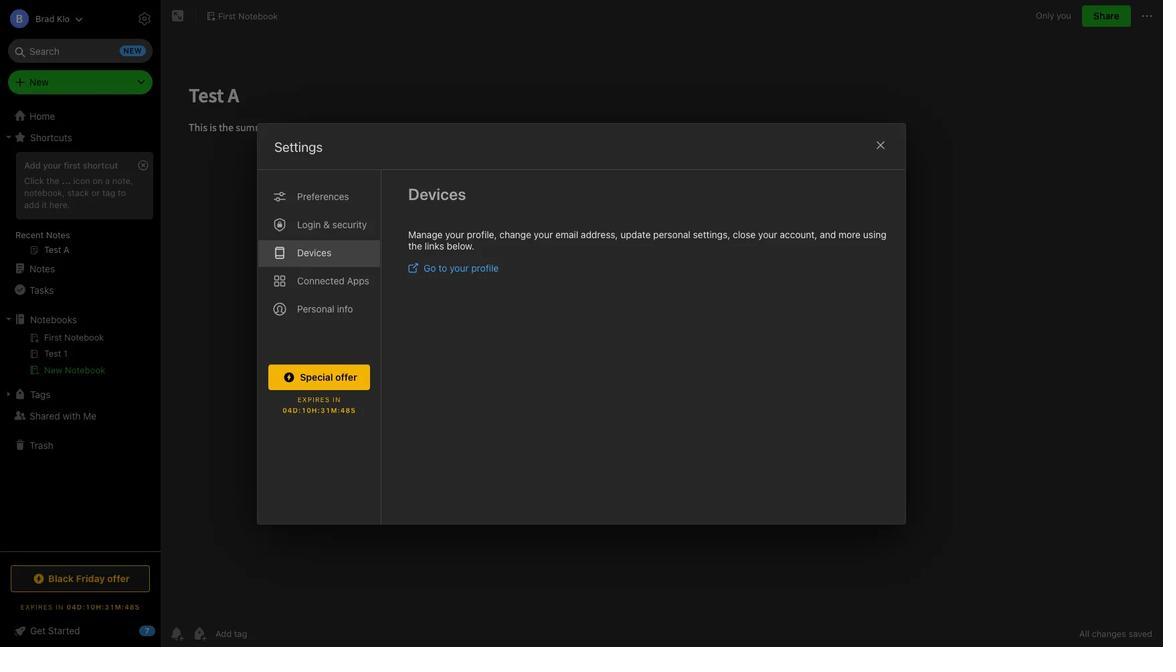 Task type: locate. For each thing, give the bounding box(es) containing it.
your left email at the left of the page
[[534, 229, 553, 240]]

connected apps
[[297, 275, 369, 286]]

tab list
[[258, 170, 382, 524]]

1 horizontal spatial 04d:10h:31m:48s
[[283, 406, 356, 414]]

1 horizontal spatial in
[[333, 395, 341, 403]]

special offer button
[[268, 364, 370, 390]]

first notebook button
[[201, 7, 283, 25]]

expand notebooks image
[[3, 314, 14, 325]]

expires down black
[[21, 603, 53, 611]]

preferences
[[297, 190, 349, 202]]

0 horizontal spatial 04d:10h:31m:48s
[[67, 603, 140, 611]]

with
[[63, 410, 81, 421]]

devices
[[408, 184, 466, 203], [297, 247, 331, 258]]

tree
[[0, 105, 161, 551]]

1 vertical spatial new
[[44, 365, 63, 376]]

1 vertical spatial the
[[408, 240, 422, 251]]

tags
[[30, 389, 50, 400]]

special
[[300, 371, 333, 383]]

personal
[[653, 229, 691, 240]]

new up "home"
[[29, 76, 49, 88]]

new up tags
[[44, 365, 63, 376]]

expires for black friday offer
[[21, 603, 53, 611]]

notebooks link
[[0, 309, 160, 330]]

1 vertical spatial to
[[439, 262, 447, 273]]

expires down special
[[298, 395, 330, 403]]

expires in 04d:10h:31m:48s down the black friday offer popup button
[[21, 603, 140, 611]]

0 vertical spatial notebook
[[238, 10, 278, 21]]

0 horizontal spatial notebook
[[65, 365, 105, 376]]

0 vertical spatial to
[[118, 187, 126, 198]]

1 horizontal spatial expires in 04d:10h:31m:48s
[[283, 395, 356, 414]]

1 vertical spatial expires in 04d:10h:31m:48s
[[21, 603, 140, 611]]

0 vertical spatial notes
[[46, 230, 70, 240]]

1 vertical spatial offer
[[107, 573, 130, 584]]

04d:10h:31m:48s
[[283, 406, 356, 414], [67, 603, 140, 611]]

0 vertical spatial the
[[46, 175, 60, 186]]

tags button
[[0, 384, 160, 405]]

trash
[[29, 439, 53, 451]]

...
[[62, 175, 71, 186]]

trash link
[[0, 434, 160, 456]]

expires inside expires in 04d:10h:31m:48s
[[298, 395, 330, 403]]

in for special
[[333, 395, 341, 403]]

0 vertical spatial expires in 04d:10h:31m:48s
[[283, 395, 356, 414]]

your up click the ...
[[43, 160, 61, 171]]

expires in 04d:10h:31m:48s for black
[[21, 603, 140, 611]]

notes right recent
[[46, 230, 70, 240]]

close
[[733, 229, 756, 240]]

1 vertical spatial in
[[56, 603, 64, 611]]

on
[[93, 175, 103, 186]]

1 vertical spatial 04d:10h:31m:48s
[[67, 603, 140, 611]]

notebook
[[238, 10, 278, 21], [65, 365, 105, 376]]

devices down login
[[297, 247, 331, 258]]

add a reminder image
[[169, 626, 185, 642]]

in
[[333, 395, 341, 403], [56, 603, 64, 611]]

0 horizontal spatial expires
[[21, 603, 53, 611]]

1 horizontal spatial devices
[[408, 184, 466, 203]]

devices up manage
[[408, 184, 466, 203]]

the left ... on the top left of page
[[46, 175, 60, 186]]

0 vertical spatial offer
[[335, 371, 357, 383]]

profile
[[471, 262, 499, 273]]

new inside the new popup button
[[29, 76, 49, 88]]

1 vertical spatial notes
[[29, 263, 55, 274]]

new inside new notebook button
[[44, 365, 63, 376]]

notebook up tags button
[[65, 365, 105, 376]]

offer right special
[[335, 371, 357, 383]]

0 horizontal spatial offer
[[107, 573, 130, 584]]

home link
[[0, 105, 161, 127]]

the left links
[[408, 240, 422, 251]]

it
[[42, 199, 47, 210]]

new button
[[8, 70, 153, 94]]

group
[[0, 148, 160, 263]]

tree containing home
[[0, 105, 161, 551]]

in down black
[[56, 603, 64, 611]]

security
[[332, 219, 367, 230]]

expires in 04d:10h:31m:48s down special offer "popup button"
[[283, 395, 356, 414]]

1 vertical spatial devices
[[297, 247, 331, 258]]

0 horizontal spatial the
[[46, 175, 60, 186]]

0 vertical spatial expires
[[298, 395, 330, 403]]

in down the special offer
[[333, 395, 341, 403]]

expires
[[298, 395, 330, 403], [21, 603, 53, 611]]

click
[[24, 175, 44, 186]]

04d:10h:31m:48s for offer
[[283, 406, 356, 414]]

notebooks
[[30, 314, 77, 325]]

notes up the tasks
[[29, 263, 55, 274]]

0 vertical spatial devices
[[408, 184, 466, 203]]

changes
[[1092, 629, 1127, 639]]

04d:10h:31m:48s down special offer "popup button"
[[283, 406, 356, 414]]

close image
[[873, 137, 889, 153]]

0 vertical spatial 04d:10h:31m:48s
[[283, 406, 356, 414]]

0 horizontal spatial to
[[118, 187, 126, 198]]

1 vertical spatial notebook
[[65, 365, 105, 376]]

first
[[64, 160, 80, 171]]

notebook,
[[24, 187, 65, 198]]

notebook inside group
[[65, 365, 105, 376]]

0 horizontal spatial expires in 04d:10h:31m:48s
[[21, 603, 140, 611]]

notebook right first
[[238, 10, 278, 21]]

add
[[24, 160, 41, 171]]

None search field
[[17, 39, 143, 63]]

shared with me
[[29, 410, 97, 421]]

1 horizontal spatial expires
[[298, 395, 330, 403]]

expires for special offer
[[298, 395, 330, 403]]

manage your profile, change your email address, update personal settings, close your account, and more using the links below.
[[408, 229, 887, 251]]

recent notes
[[15, 230, 70, 240]]

to down note,
[[118, 187, 126, 198]]

notebook inside "note window" element
[[238, 10, 278, 21]]

1 horizontal spatial offer
[[335, 371, 357, 383]]

offer right "friday"
[[107, 573, 130, 584]]

notes
[[46, 230, 70, 240], [29, 263, 55, 274]]

0 vertical spatial new
[[29, 76, 49, 88]]

group containing add your first shortcut
[[0, 148, 160, 263]]

to right "go"
[[439, 262, 447, 273]]

change
[[500, 229, 531, 240]]

black
[[48, 573, 74, 584]]

more
[[839, 229, 861, 240]]

1 horizontal spatial notebook
[[238, 10, 278, 21]]

tasks
[[29, 284, 54, 296]]

black friday offer button
[[11, 566, 150, 592]]

to
[[118, 187, 126, 198], [439, 262, 447, 273]]

below.
[[447, 240, 474, 251]]

&
[[323, 219, 330, 230]]

1 vertical spatial expires
[[21, 603, 53, 611]]

all changes saved
[[1080, 629, 1153, 639]]

offer
[[335, 371, 357, 383], [107, 573, 130, 584]]

1 horizontal spatial the
[[408, 240, 422, 251]]

and
[[820, 229, 836, 240]]

expires in 04d:10h:31m:48s
[[283, 395, 356, 414], [21, 603, 140, 611]]

go
[[424, 262, 436, 273]]

friday
[[76, 573, 105, 584]]

to inside icon on a note, notebook, stack or tag to add it here.
[[118, 187, 126, 198]]

your
[[43, 160, 61, 171], [445, 229, 464, 240], [534, 229, 553, 240], [758, 229, 778, 240], [450, 262, 469, 273]]

only
[[1036, 10, 1055, 21]]

0 vertical spatial in
[[333, 395, 341, 403]]

the
[[46, 175, 60, 186], [408, 240, 422, 251]]

04d:10h:31m:48s down "friday"
[[67, 603, 140, 611]]

0 horizontal spatial in
[[56, 603, 64, 611]]

here.
[[49, 199, 70, 210]]

login & security
[[297, 219, 367, 230]]

apps
[[347, 275, 369, 286]]



Task type: describe. For each thing, give the bounding box(es) containing it.
links
[[425, 240, 444, 251]]

settings,
[[693, 229, 730, 240]]

the inside manage your profile, change your email address, update personal settings, close your account, and more using the links below.
[[408, 240, 422, 251]]

in for black
[[56, 603, 64, 611]]

offer inside "popup button"
[[335, 371, 357, 383]]

add tag image
[[191, 626, 208, 642]]

Note Editor text field
[[161, 64, 1163, 620]]

go to your profile button
[[408, 262, 499, 273]]

icon on a note, notebook, stack or tag to add it here.
[[24, 175, 133, 210]]

new notebook button
[[0, 362, 160, 378]]

1 horizontal spatial to
[[439, 262, 447, 273]]

login
[[297, 219, 321, 230]]

stack
[[67, 187, 89, 198]]

04d:10h:31m:48s for friday
[[67, 603, 140, 611]]

your right links
[[445, 229, 464, 240]]

special offer
[[300, 371, 357, 383]]

a
[[105, 175, 110, 186]]

saved
[[1129, 629, 1153, 639]]

the inside group
[[46, 175, 60, 186]]

new for new
[[29, 76, 49, 88]]

your down the "below."
[[450, 262, 469, 273]]

shortcuts button
[[0, 127, 160, 148]]

recent
[[15, 230, 44, 240]]

or
[[91, 187, 100, 198]]

info
[[337, 303, 353, 314]]

account,
[[780, 229, 818, 240]]

shared
[[29, 410, 60, 421]]

home
[[29, 110, 55, 121]]

your right close
[[758, 229, 778, 240]]

email
[[556, 229, 578, 240]]

share
[[1094, 10, 1120, 21]]

update
[[621, 229, 651, 240]]

expand tags image
[[3, 389, 14, 400]]

new notebook
[[44, 365, 105, 376]]

black friday offer
[[48, 573, 130, 584]]

first
[[218, 10, 236, 21]]

connected
[[297, 275, 345, 286]]

first notebook
[[218, 10, 278, 21]]

offer inside popup button
[[107, 573, 130, 584]]

tasks button
[[0, 279, 160, 301]]

new for new notebook
[[44, 365, 63, 376]]

notebook for new notebook
[[65, 365, 105, 376]]

personal info
[[297, 303, 353, 314]]

shortcuts
[[30, 132, 72, 143]]

click the ...
[[24, 175, 71, 186]]

settings image
[[137, 11, 153, 27]]

expand note image
[[170, 8, 186, 24]]

only you
[[1036, 10, 1072, 21]]

new notebook group
[[0, 330, 160, 384]]

go to your profile
[[424, 262, 499, 273]]

address,
[[581, 229, 618, 240]]

manage
[[408, 229, 443, 240]]

personal
[[297, 303, 335, 314]]

shortcut
[[83, 160, 118, 171]]

your inside group
[[43, 160, 61, 171]]

you
[[1057, 10, 1072, 21]]

settings
[[274, 139, 323, 154]]

Search text field
[[17, 39, 143, 63]]

note window element
[[161, 0, 1163, 647]]

notes inside notes link
[[29, 263, 55, 274]]

using
[[863, 229, 887, 240]]

me
[[83, 410, 97, 421]]

0 horizontal spatial devices
[[297, 247, 331, 258]]

profile,
[[467, 229, 497, 240]]

notes link
[[0, 258, 160, 279]]

all
[[1080, 629, 1090, 639]]

add your first shortcut
[[24, 160, 118, 171]]

tag
[[102, 187, 115, 198]]

expires in 04d:10h:31m:48s for special
[[283, 395, 356, 414]]

icon
[[73, 175, 90, 186]]

shared with me link
[[0, 405, 160, 426]]

tab list containing preferences
[[258, 170, 382, 524]]

note,
[[112, 175, 133, 186]]

add
[[24, 199, 39, 210]]

notebook for first notebook
[[238, 10, 278, 21]]

notes inside group
[[46, 230, 70, 240]]

share button
[[1082, 5, 1131, 27]]



Task type: vqa. For each thing, say whether or not it's contained in the screenshot.
tag
yes



